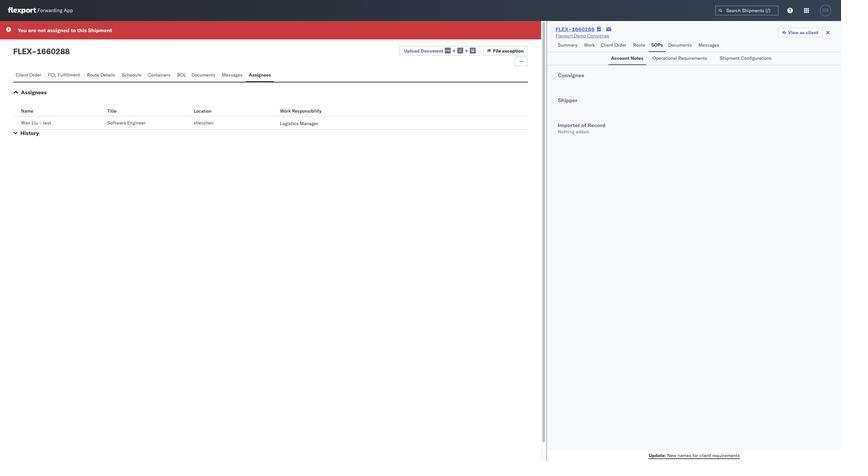 Task type: vqa. For each thing, say whether or not it's contained in the screenshot.
topmost Documents button
yes



Task type: describe. For each thing, give the bounding box(es) containing it.
title
[[107, 108, 117, 114]]

operational requirements
[[653, 55, 708, 61]]

1 vertical spatial assignees button
[[21, 89, 47, 96]]

view as client
[[789, 30, 819, 36]]

assignees inside button
[[249, 72, 271, 78]]

forwarding app link
[[8, 7, 73, 14]]

nothing
[[558, 129, 575, 135]]

liu
[[32, 120, 38, 126]]

added.
[[576, 129, 591, 135]]

for
[[693, 453, 699, 459]]

1 horizontal spatial messages
[[699, 42, 720, 48]]

schedule button
[[119, 69, 145, 82]]

new
[[668, 453, 677, 459]]

test
[[43, 120, 51, 126]]

1 horizontal spatial documents button
[[666, 39, 696, 52]]

notes
[[631, 55, 644, 61]]

flexport
[[556, 33, 573, 39]]

requirements
[[713, 453, 740, 459]]

flexport. image
[[8, 7, 37, 14]]

0 horizontal spatial 1660288
[[37, 46, 70, 56]]

logistics
[[280, 121, 299, 127]]

app
[[64, 7, 73, 14]]

client inside 'button'
[[806, 30, 819, 36]]

forwarding app
[[37, 7, 73, 14]]

details
[[101, 72, 115, 78]]

of
[[582, 122, 587, 129]]

fcl
[[48, 72, 56, 78]]

you are not assigned to this shipment
[[18, 27, 112, 34]]

os button
[[819, 3, 834, 18]]

fcl fulfillment button
[[45, 69, 84, 82]]

1 vertical spatial -
[[39, 120, 42, 126]]

this
[[77, 27, 87, 34]]

0 vertical spatial messages button
[[696, 39, 723, 52]]

view
[[789, 30, 799, 36]]

software engineer
[[107, 120, 146, 126]]

1 vertical spatial assignees
[[21, 89, 47, 96]]

flex-
[[556, 26, 572, 33]]

containers
[[148, 72, 171, 78]]

0 vertical spatial client order button
[[599, 39, 631, 52]]

not
[[38, 27, 46, 34]]

route button
[[631, 39, 649, 52]]

to
[[71, 27, 76, 34]]

containers button
[[145, 69, 175, 82]]

summary button
[[556, 39, 582, 52]]

schedule
[[122, 72, 141, 78]]

work responsibility
[[280, 108, 322, 114]]

name
[[21, 108, 33, 114]]

0 vertical spatial client order
[[601, 42, 627, 48]]

file
[[493, 48, 501, 54]]

engineer
[[127, 120, 146, 126]]

flex - 1660288
[[13, 46, 70, 56]]

1 vertical spatial messages
[[222, 72, 243, 78]]

work button
[[582, 39, 599, 52]]

flexport demo consignee
[[556, 33, 610, 39]]

operational requirements button
[[651, 52, 714, 65]]

file exception
[[493, 48, 524, 54]]

assigned
[[47, 27, 70, 34]]

shipper
[[558, 97, 578, 104]]

route details button
[[84, 69, 119, 82]]

0 horizontal spatial documents button
[[189, 69, 219, 82]]

forwarding
[[37, 7, 63, 14]]

you
[[18, 27, 27, 34]]

names
[[678, 453, 692, 459]]



Task type: locate. For each thing, give the bounding box(es) containing it.
upload document button
[[400, 46, 481, 56]]

sops
[[652, 42, 663, 48]]

1 horizontal spatial client order button
[[599, 39, 631, 52]]

0 vertical spatial assignees button
[[246, 69, 274, 82]]

bol
[[177, 72, 186, 78]]

history
[[20, 130, 39, 136]]

0 vertical spatial -
[[32, 46, 37, 56]]

work down flexport demo consignee
[[584, 42, 595, 48]]

0 horizontal spatial messages
[[222, 72, 243, 78]]

manager
[[300, 121, 318, 127]]

route up the "notes" at the right top
[[634, 42, 646, 48]]

0 horizontal spatial assignees
[[21, 89, 47, 96]]

0 vertical spatial work
[[584, 42, 595, 48]]

1 vertical spatial order
[[29, 72, 41, 78]]

update:
[[649, 453, 666, 459]]

documents button up "operational requirements"
[[666, 39, 696, 52]]

0 vertical spatial order
[[615, 42, 627, 48]]

client order button left fcl
[[13, 69, 45, 82]]

route for route details
[[87, 72, 99, 78]]

importer
[[558, 122, 580, 129]]

account notes button
[[609, 52, 647, 65]]

messages button
[[696, 39, 723, 52], [219, 69, 246, 82]]

1 vertical spatial client order button
[[13, 69, 45, 82]]

route for route
[[634, 42, 646, 48]]

wan
[[21, 120, 30, 126]]

account
[[611, 55, 630, 61]]

0 vertical spatial client
[[601, 42, 614, 48]]

work for work responsibility
[[280, 108, 291, 114]]

1 vertical spatial shipment
[[720, 55, 740, 61]]

assignees
[[249, 72, 271, 78], [21, 89, 47, 96]]

client
[[601, 42, 614, 48], [16, 72, 28, 78]]

record
[[588, 122, 606, 129]]

0 vertical spatial 1660288
[[572, 26, 595, 33]]

1 vertical spatial client
[[16, 72, 28, 78]]

consignee up shipper
[[558, 72, 585, 79]]

shenzhen
[[194, 120, 214, 126]]

documents up "operational requirements"
[[669, 42, 692, 48]]

operational
[[653, 55, 678, 61]]

client right the work button
[[601, 42, 614, 48]]

client order button up account
[[599, 39, 631, 52]]

0 horizontal spatial assignees button
[[21, 89, 47, 96]]

1660288
[[572, 26, 595, 33], [37, 46, 70, 56]]

route left details
[[87, 72, 99, 78]]

flexport demo consignee link
[[556, 33, 610, 39]]

bol button
[[175, 69, 189, 82]]

importer of record nothing added.
[[558, 122, 606, 135]]

client order left fcl
[[16, 72, 41, 78]]

order
[[615, 42, 627, 48], [29, 72, 41, 78]]

1660288 up flexport demo consignee
[[572, 26, 595, 33]]

client for top client order button
[[601, 42, 614, 48]]

order left fcl
[[29, 72, 41, 78]]

client down flex
[[16, 72, 28, 78]]

0 horizontal spatial shipment
[[88, 27, 112, 34]]

0 vertical spatial consignee
[[588, 33, 610, 39]]

- down are
[[32, 46, 37, 56]]

0 vertical spatial route
[[634, 42, 646, 48]]

1 vertical spatial messages button
[[219, 69, 246, 82]]

demo
[[574, 33, 587, 39]]

shipment configurations
[[720, 55, 772, 61]]

requirements
[[679, 55, 708, 61]]

1 vertical spatial client
[[700, 453, 712, 459]]

0 horizontal spatial order
[[29, 72, 41, 78]]

1 horizontal spatial work
[[584, 42, 595, 48]]

0 vertical spatial assignees
[[249, 72, 271, 78]]

location
[[194, 108, 212, 114]]

work for work
[[584, 42, 595, 48]]

0 vertical spatial messages
[[699, 42, 720, 48]]

1 horizontal spatial consignee
[[588, 33, 610, 39]]

client order
[[601, 42, 627, 48], [16, 72, 41, 78]]

order up account
[[615, 42, 627, 48]]

1 vertical spatial 1660288
[[37, 46, 70, 56]]

1660288 down assigned
[[37, 46, 70, 56]]

client right as
[[806, 30, 819, 36]]

update: new names for client requirements
[[649, 453, 740, 459]]

assignees button
[[246, 69, 274, 82], [21, 89, 47, 96]]

0 horizontal spatial route
[[87, 72, 99, 78]]

client right for
[[700, 453, 712, 459]]

upload
[[404, 48, 420, 54]]

shipment
[[88, 27, 112, 34], [720, 55, 740, 61]]

1 horizontal spatial client
[[806, 30, 819, 36]]

0 horizontal spatial messages button
[[219, 69, 246, 82]]

1 horizontal spatial 1660288
[[572, 26, 595, 33]]

work inside button
[[584, 42, 595, 48]]

1 vertical spatial work
[[280, 108, 291, 114]]

shipment inside button
[[720, 55, 740, 61]]

fcl fulfillment
[[48, 72, 80, 78]]

exception
[[503, 48, 524, 54]]

1 vertical spatial route
[[87, 72, 99, 78]]

os
[[823, 8, 829, 13]]

1 horizontal spatial -
[[39, 120, 42, 126]]

0 horizontal spatial documents
[[192, 72, 215, 78]]

logistics manager
[[280, 121, 318, 127]]

1 horizontal spatial client order
[[601, 42, 627, 48]]

upload document
[[404, 48, 444, 54]]

work
[[584, 42, 595, 48], [280, 108, 291, 114]]

1 horizontal spatial shipment
[[720, 55, 740, 61]]

documents right the bol button
[[192, 72, 215, 78]]

sops button
[[649, 39, 666, 52]]

-
[[32, 46, 37, 56], [39, 120, 42, 126]]

1 horizontal spatial order
[[615, 42, 627, 48]]

shipment left the configurations
[[720, 55, 740, 61]]

0 horizontal spatial consignee
[[558, 72, 585, 79]]

1 horizontal spatial assignees button
[[246, 69, 274, 82]]

shipment configurations button
[[718, 52, 778, 65]]

consignee up the work button
[[588, 33, 610, 39]]

history button
[[20, 130, 39, 136]]

account notes
[[611, 55, 644, 61]]

1 vertical spatial consignee
[[558, 72, 585, 79]]

responsibility
[[292, 108, 322, 114]]

shipment right this
[[88, 27, 112, 34]]

route details
[[87, 72, 115, 78]]

messages
[[699, 42, 720, 48], [222, 72, 243, 78]]

0 horizontal spatial client
[[700, 453, 712, 459]]

client
[[806, 30, 819, 36], [700, 453, 712, 459]]

1 horizontal spatial messages button
[[696, 39, 723, 52]]

work up logistics
[[280, 108, 291, 114]]

file exception button
[[483, 46, 528, 56], [483, 46, 528, 56]]

client order up account
[[601, 42, 627, 48]]

0 vertical spatial shipment
[[88, 27, 112, 34]]

1 horizontal spatial client
[[601, 42, 614, 48]]

software
[[107, 120, 126, 126]]

1 vertical spatial documents
[[192, 72, 215, 78]]

route
[[634, 42, 646, 48], [87, 72, 99, 78]]

documents button right bol
[[189, 69, 219, 82]]

1 horizontal spatial documents
[[669, 42, 692, 48]]

0 vertical spatial client
[[806, 30, 819, 36]]

are
[[28, 27, 36, 34]]

0 horizontal spatial work
[[280, 108, 291, 114]]

client order button
[[599, 39, 631, 52], [13, 69, 45, 82]]

flex-1660288
[[556, 26, 595, 33]]

fulfillment
[[58, 72, 80, 78]]

- right liu
[[39, 120, 42, 126]]

0 vertical spatial documents button
[[666, 39, 696, 52]]

view as client button
[[778, 28, 823, 37]]

Search Shipments (/) text field
[[716, 6, 779, 15]]

0 horizontal spatial client order
[[16, 72, 41, 78]]

1 horizontal spatial assignees
[[249, 72, 271, 78]]

1 vertical spatial client order
[[16, 72, 41, 78]]

0 horizontal spatial client order button
[[13, 69, 45, 82]]

0 horizontal spatial -
[[32, 46, 37, 56]]

1 vertical spatial documents button
[[189, 69, 219, 82]]

documents button
[[666, 39, 696, 52], [189, 69, 219, 82]]

document
[[421, 48, 444, 54]]

0 horizontal spatial client
[[16, 72, 28, 78]]

0 vertical spatial documents
[[669, 42, 692, 48]]

client for left client order button
[[16, 72, 28, 78]]

configurations
[[741, 55, 772, 61]]

flex-1660288 link
[[556, 26, 595, 33]]

consignee
[[588, 33, 610, 39], [558, 72, 585, 79]]

summary
[[558, 42, 578, 48]]

as
[[800, 30, 805, 36]]

flex
[[13, 46, 32, 56]]

1 horizontal spatial route
[[634, 42, 646, 48]]

wan liu - test
[[21, 120, 51, 126]]



